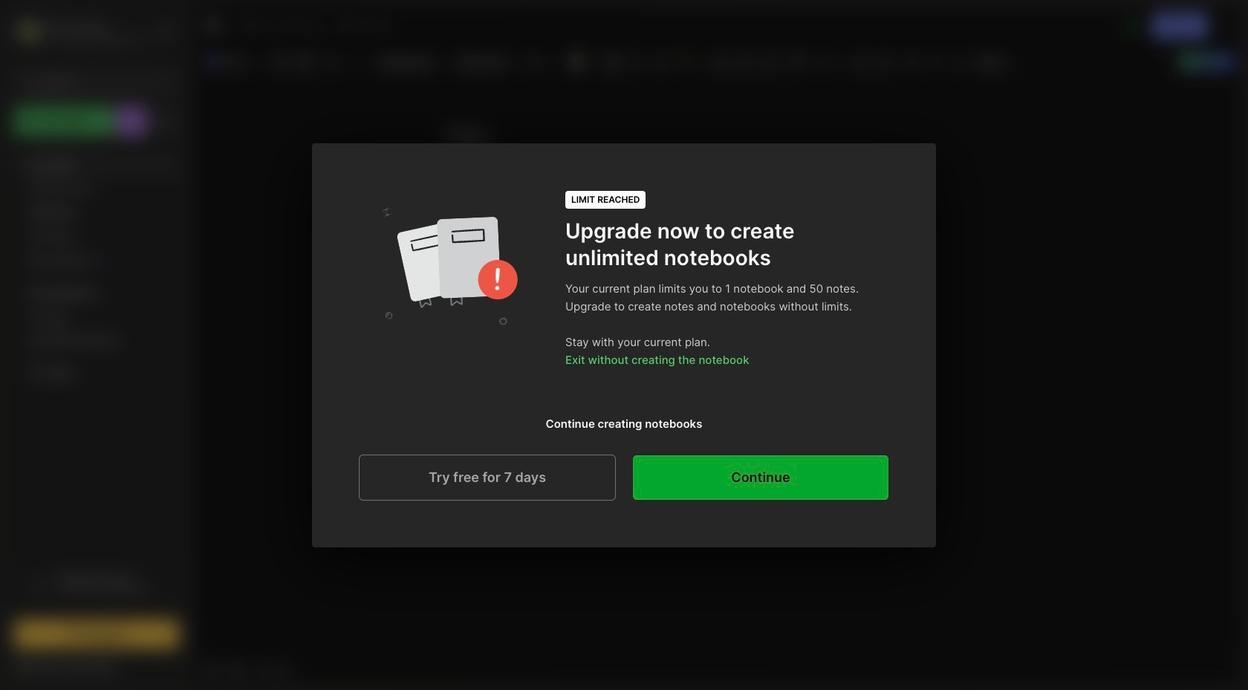 Task type: vqa. For each thing, say whether or not it's contained in the screenshot.
Search text field
yes



Task type: locate. For each thing, give the bounding box(es) containing it.
expand notebooks image
[[19, 289, 28, 298]]

add a reminder image
[[203, 662, 221, 679]]

note window element
[[193, 4, 1244, 686]]

font family image
[[454, 52, 521, 71]]

insert image
[[203, 52, 268, 71]]

Note Editor text field
[[194, 77, 1244, 655]]

Search text field
[[41, 76, 166, 90]]

insert link image
[[787, 51, 808, 72]]

calendar event image
[[294, 51, 315, 72]]

subscript image
[[949, 51, 970, 72]]

tree inside main element
[[5, 145, 188, 549]]

checklist image
[[760, 51, 781, 72]]

undo image
[[321, 51, 342, 72]]

strikethrough image
[[902, 51, 923, 72]]

expand tags image
[[19, 313, 28, 322]]

None search field
[[41, 74, 166, 91]]

tree
[[5, 145, 188, 549]]

font color image
[[566, 51, 601, 72]]

heading level image
[[375, 52, 450, 71]]

indent image
[[851, 51, 871, 72]]

add tag image
[[228, 662, 246, 679]]



Task type: describe. For each thing, give the bounding box(es) containing it.
expand note image
[[204, 17, 222, 35]]

superscript image
[[926, 51, 946, 72]]

none search field inside main element
[[41, 74, 166, 91]]

task image
[[270, 51, 291, 72]]

bold image
[[603, 51, 624, 72]]

alignment image
[[813, 51, 849, 72]]

highlight image
[[673, 51, 707, 72]]

bulleted list image
[[712, 51, 733, 72]]

underline image
[[651, 51, 671, 72]]

font size image
[[525, 52, 562, 71]]

italic image
[[627, 51, 648, 72]]

numbered list image
[[736, 51, 757, 72]]

outdent image
[[874, 51, 895, 72]]

more image
[[975, 52, 1020, 71]]

main element
[[0, 0, 193, 691]]



